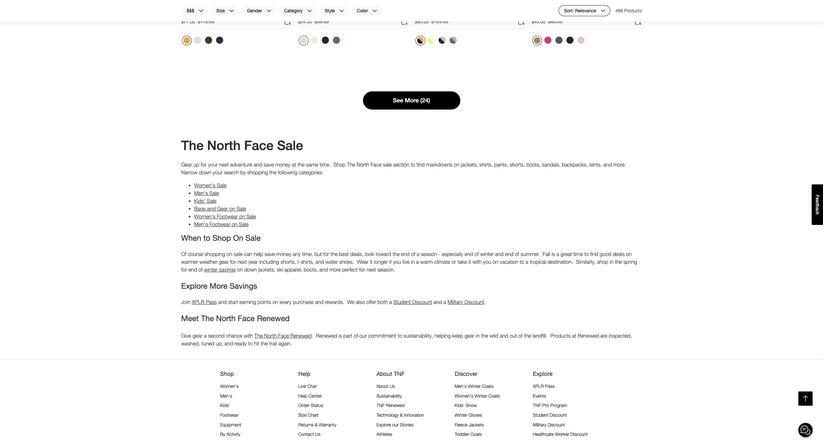 Task type: vqa. For each thing, say whether or not it's contained in the screenshot.
Fit
no



Task type: describe. For each thing, give the bounding box(es) containing it.
brand
[[344, 3, 356, 9]]

kids' for kids' snow
[[455, 403, 465, 409]]

style
[[325, 8, 335, 13]]

spring
[[623, 259, 637, 265]]

on right savings
[[237, 267, 243, 273]]

$65.00
[[548, 19, 563, 24]]

0 vertical spatial footwear
[[217, 214, 238, 220]]

size for size chart
[[298, 413, 307, 418]]

TNF Light Grey Heather/Halfdome Graphic radio
[[299, 36, 308, 45]]

1 vertical spatial military discount link
[[533, 422, 565, 428]]

end up 'live'
[[401, 251, 410, 257]]

1 vertical spatial your
[[213, 170, 223, 176]]

technology
[[377, 413, 399, 418]]

explore for explore
[[533, 371, 553, 378]]

live
[[403, 259, 410, 265]]

but
[[315, 251, 322, 257]]

1 vertical spatial footwear
[[209, 222, 230, 227]]

women's winter coats link
[[455, 393, 500, 399]]

by
[[240, 170, 246, 176]]

baby
[[532, 3, 542, 9]]

the north face sale main content
[[0, 0, 823, 406]]

for up savings
[[230, 259, 236, 265]]

backpacks,
[[562, 162, 588, 168]]

tnf renewed link
[[377, 403, 404, 409]]

the right toward on the bottom of page
[[393, 251, 400, 257]]

explore for explore more savings
[[181, 282, 207, 291]]

order status
[[298, 403, 323, 409]]

year
[[248, 259, 258, 265]]

twill
[[206, 3, 214, 9]]

the left following
[[269, 170, 276, 176]]

$choose color$ option group for $24.00
[[298, 35, 342, 48]]

the down "deals"
[[615, 259, 622, 265]]

sale up 'on'
[[239, 222, 249, 227]]

2 it from the left
[[469, 259, 471, 265]]

Summit Gold Medium Bold Shadow Plaid radio
[[182, 36, 192, 45]]

2 you from the left
[[483, 259, 491, 265]]

1 vertical spatial student
[[533, 413, 548, 418]]

sale up women's footwear on sale link
[[237, 206, 246, 212]]

$77.00
[[181, 19, 195, 24]]

help center link
[[298, 393, 322, 399]]

returns & warranty link
[[298, 422, 336, 428]]

1 vertical spatial winter
[[204, 267, 218, 273]]

narrow
[[181, 170, 197, 176]]

category button
[[279, 5, 317, 16]]

live chat
[[298, 384, 317, 389]]

face up 'again.'
[[278, 333, 289, 339]]

kids' snow
[[455, 403, 477, 409]]

student discount link for military discount
[[393, 299, 432, 305]]

summer.
[[521, 251, 540, 257]]

both
[[378, 299, 388, 305]]

money for at
[[275, 162, 290, 168]]

to right 'time'
[[584, 251, 589, 257]]

take
[[458, 259, 467, 265]]

glacier
[[543, 3, 557, 9]]

back to top image
[[801, 395, 810, 403]]

1 vertical spatial down
[[244, 267, 257, 273]]

gardenia white/halfdome graphic image
[[311, 37, 318, 44]]

by activity link
[[220, 432, 240, 437]]

and inside women's sale men's sale kids' sale bags and gear on sale women's footwear on sale men's footwear on sale
[[207, 206, 216, 212]]

1 vertical spatial jackets,
[[258, 267, 275, 273]]

women's sale link
[[194, 183, 227, 189]]

on up spring
[[626, 251, 632, 257]]

shorts, inside gear up for your next adventure and save money at the same time.  shop the north face sale section to find markdowns on jackets, shirts, pants, shorts, boots, sandals, backpacks, tents, and more. narrow down your search by shopping the following categories:
[[510, 162, 525, 168]]

Summit Navy radio
[[214, 35, 225, 45]]

gear inside gear up for your next adventure and save money at the same time.  shop the north face sale section to find markdowns on jackets, shirts, pants, shorts, boots, sandals, backpacks, tents, and more. narrow down your search by shopping the following categories:
[[181, 162, 192, 168]]

of right especially
[[475, 251, 479, 257]]

Dark Sage/Halfdome Graphic radio
[[331, 35, 341, 45]]

more for explore
[[210, 282, 228, 291]]

shirts, inside gear up for your next adventure and save money at the same time.  shop the north face sale section to find markdowns on jackets, shirts, pants, shorts, boots, sandals, backpacks, tents, and more. narrow down your search by shopping the following categories:
[[480, 162, 493, 168]]

gardenia white medium bold shadow plaid image
[[194, 37, 201, 44]]

sustainability link
[[377, 393, 402, 399]]

fleece jackets link
[[455, 422, 484, 428]]

categories:
[[299, 170, 323, 176]]

us for contact us
[[315, 432, 320, 437]]

face down the earning
[[238, 314, 255, 323]]

TNF White/Led Yellow radio
[[426, 35, 436, 45]]

next inside gear up for your next adventure and save money at the same time.  shop the north face sale section to find markdowns on jackets, shirts, pants, shorts, boots, sandals, backpacks, tents, and more. narrow down your search by shopping the following categories:
[[219, 162, 229, 168]]

sustainability
[[377, 393, 402, 399]]

men's winter coats
[[455, 384, 494, 389]]

2 vertical spatial footwear
[[220, 413, 238, 418]]

shoes.
[[339, 259, 354, 265]]

0 horizontal spatial with
[[244, 333, 253, 339]]

savings
[[219, 267, 236, 273]]

men's
[[181, 3, 193, 9]]

of down the weather
[[198, 267, 203, 273]]

2 vertical spatial winter
[[455, 413, 467, 418]]

sale up following
[[277, 138, 303, 153]]

1 vertical spatial military
[[533, 422, 546, 428]]

to down summer.
[[520, 259, 524, 265]]

coats for women's winter coats
[[488, 393, 500, 399]]

sale inside 'of course shopping on sale can help save money any time, but for the best deals, look toward the end of a season - especially end of winter and end of summer.  fall is a great time to find good deals on warmer weather gear for next year including shorts, t-shirts, and water shoes.  wear it longer if you live in a warm climate or take it with you on vacation to a tropical destination.  similarly, shop in the spring for end of'
[[234, 251, 243, 257]]

chat
[[307, 384, 317, 389]]

returns & warranty
[[298, 422, 336, 428]]

for down warmer
[[181, 267, 187, 273]]

is inside .  renewed is part of our commitment to sustainability, helping keep gear in the wild and out of the landfill.  products at renewed are inspected, washed, tuned up, and ready to hit the trail again.
[[339, 333, 342, 339]]

size chart link
[[298, 413, 319, 418]]

sandals,
[[542, 162, 561, 168]]

bags and gear on sale link
[[194, 206, 246, 212]]

. inside .  renewed is part of our commitment to sustainability, helping keep gear in the wild and out of the landfill.  products at renewed are inspected, washed, tuned up, and ready to hit the trail again.
[[312, 333, 313, 339]]

earning
[[239, 299, 256, 305]]

snow
[[466, 403, 477, 409]]

women's sale men's sale kids' sale bags and gear on sale women's footwear on sale men's footwear on sale
[[194, 183, 256, 227]]

women's for women's sale men's sale kids' sale bags and gear on sale women's footwear on sale men's footwear on sale
[[194, 183, 215, 189]]

2 horizontal spatial next
[[367, 267, 376, 273]]

color
[[357, 8, 368, 13]]

0 horizontal spatial in
[[411, 259, 415, 265]]

the up 'water' on the bottom of page
[[331, 251, 338, 257]]

1 vertical spatial shop
[[220, 371, 234, 378]]

the north face sale
[[181, 138, 303, 153]]

when
[[181, 234, 201, 243]]

.  renewed is part of our commitment to sustainability, helping keep gear in the wild and out of the landfill.  products at renewed are inspected, washed, tuned up, and ready to hit the trail again.
[[181, 333, 632, 347]]

shop
[[597, 259, 608, 265]]

c
[[815, 210, 820, 213]]

athletes
[[377, 432, 392, 437]]

$129.00
[[431, 19, 448, 24]]

boots, inside gear up for your next adventure and save money at the same time.  shop the north face sale section to find markdowns on jackets, shirts, pants, shorts, boots, sandals, backpacks, tents, and more. narrow down your search by shopping the following categories:
[[526, 162, 541, 168]]

our inside .  renewed is part of our commitment to sustainability, helping keep gear in the wild and out of the landfill.  products at renewed are inspected, washed, tuned up, and ready to hit the trail again.
[[359, 333, 367, 339]]

great
[[561, 251, 572, 257]]

pine needle medium bold shadow plaid image
[[205, 37, 212, 44]]

about us
[[377, 384, 395, 389]]

0 horizontal spatial xplr pass link
[[192, 299, 217, 305]]

find inside gear up for your next adventure and save money at the same time.  shop the north face sale section to find markdowns on jackets, shirts, pants, shorts, boots, sandals, backpacks, tents, and more. narrow down your search by shopping the following categories:
[[417, 162, 425, 168]]

of up vacation at the bottom of page
[[515, 251, 519, 257]]

on up savings
[[227, 251, 232, 257]]

water
[[325, 259, 338, 265]]

meet the north face renewed
[[181, 314, 290, 323]]

sale right 'on'
[[246, 234, 261, 243]]

toddler coats
[[455, 432, 482, 437]]

section
[[393, 162, 409, 168]]

the inside gear up for your next adventure and save money at the same time.  shop the north face sale section to find markdowns on jackets, shirts, pants, shorts, boots, sandals, backpacks, tents, and more. narrow down your search by shopping the following categories:
[[347, 162, 355, 168]]

on left vacation at the bottom of page
[[493, 259, 498, 265]]

xplr inside 'the north face sale' main content
[[192, 299, 204, 305]]

if
[[389, 259, 392, 265]]

renewed up 'again.'
[[290, 333, 312, 339]]

468
[[615, 8, 623, 13]]

products
[[624, 8, 642, 13]]

one-
[[558, 3, 568, 9]]

0 horizontal spatial gear
[[193, 333, 202, 339]]

1 horizontal spatial tnf
[[394, 371, 405, 378]]

1 horizontal spatial xplr pass link
[[533, 384, 555, 389]]

military discount
[[533, 422, 565, 428]]

men's footwear on sale link
[[194, 222, 249, 227]]

men's down bags
[[194, 222, 208, 227]]

end down warmer
[[189, 267, 197, 273]]

help for help
[[298, 371, 310, 378]]

about for about us
[[377, 384, 388, 389]]

sandstone/tnf black image
[[439, 37, 446, 44]]

to inside gear up for your next adventure and save money at the same time.  shop the north face sale section to find markdowns on jackets, shirts, pants, shorts, boots, sandals, backpacks, tents, and more. narrow down your search by shopping the following categories:
[[411, 162, 415, 168]]

women's footwear on sale link
[[194, 214, 256, 220]]

time,
[[302, 251, 313, 257]]

1 vertical spatial our
[[392, 422, 399, 428]]

Summit Gold/TNF Black radio
[[415, 36, 425, 45]]

women's down bags
[[194, 214, 215, 220]]

of right part
[[354, 333, 358, 339]]

in inside .  renewed is part of our commitment to sustainability, helping keep gear in the wild and out of the landfill.  products at renewed are inspected, washed, tuned up, and ready to hit the trail again.
[[476, 333, 480, 339]]

tropical
[[530, 259, 546, 265]]

can
[[244, 251, 252, 257]]

a inside button
[[815, 208, 820, 210]]

gender
[[247, 8, 262, 13]]

for right but
[[323, 251, 329, 257]]

by activity
[[220, 432, 240, 437]]

time
[[573, 251, 583, 257]]

the left same
[[298, 162, 305, 168]]

gear inside .  renewed is part of our commitment to sustainability, helping keep gear in the wild and out of the landfill.  products at renewed are inspected, washed, tuned up, and ready to hit the trail again.
[[465, 333, 475, 339]]

men's up kids' sale link
[[194, 190, 208, 196]]

perfect
[[342, 267, 358, 273]]

offer
[[366, 299, 376, 305]]

face inside gear up for your next adventure and save money at the same time.  shop the north face sale section to find markdowns on jackets, shirts, pants, shorts, boots, sandals, backpacks, tents, and more. narrow down your search by shopping the following categories:
[[371, 162, 382, 168]]

sort:
[[564, 8, 574, 13]]

$35.00
[[315, 19, 329, 24]]

$choose color$ option group for $45.00
[[532, 35, 587, 48]]

about us link
[[377, 384, 395, 389]]

Gardenia White Medium Bold Shadow Plaid radio
[[192, 35, 203, 45]]

see
[[393, 97, 403, 104]]

center
[[309, 393, 322, 399]]

events
[[533, 393, 546, 399]]

contact us link
[[298, 432, 320, 437]]

sleeve
[[330, 3, 343, 9]]

men's up kids' link on the bottom of the page
[[220, 393, 232, 399]]

tnf white/led yellow image
[[427, 37, 435, 44]]

1 vertical spatial xplr
[[533, 384, 544, 389]]

the right hit
[[261, 341, 268, 347]]

contact
[[298, 432, 314, 437]]

the up up at top
[[181, 138, 204, 153]]

winter for women's
[[475, 393, 487, 399]]

student discount link for healthcare worker discount
[[533, 413, 567, 418]]

1 vertical spatial pass
[[545, 384, 555, 389]]

1 you from the left
[[393, 259, 401, 265]]

$choose color$ option group for $77.00
[[181, 35, 225, 48]]

ready
[[234, 341, 247, 347]]

winter savings on down jackets, ski apparel, boots, and more perfect for next season.
[[204, 267, 395, 273]]

2 vertical spatial coats
[[470, 432, 482, 437]]

on up women's footwear on sale link
[[229, 206, 235, 212]]

about for about tnf
[[377, 371, 392, 378]]

explore our stories link
[[377, 422, 414, 428]]

look
[[365, 251, 374, 257]]

almond butter big abstract print image
[[534, 37, 540, 44]]

f e e d b a c k
[[815, 195, 820, 215]]

pants,
[[494, 162, 508, 168]]

the left 'landfill.'
[[524, 333, 531, 339]]

468 products
[[615, 8, 642, 13]]

men's link
[[220, 393, 232, 399]]



Task type: locate. For each thing, give the bounding box(es) containing it.
1 horizontal spatial .
[[484, 299, 486, 305]]

dark sage/halfdome graphic image
[[333, 37, 340, 44]]

shopping up the weather
[[204, 251, 225, 257]]

shop inside 'the north face sale' main content
[[213, 234, 231, 243]]

next down can
[[237, 259, 247, 265]]

1 vertical spatial explore
[[533, 371, 553, 378]]

winter down men's winter coats
[[475, 393, 487, 399]]

kids'
[[194, 198, 205, 204], [220, 403, 230, 409], [455, 403, 465, 409]]

down inside gear up for your next adventure and save money at the same time.  shop the north face sale section to find markdowns on jackets, shirts, pants, shorts, boots, sandals, backpacks, tents, and more. narrow down your search by shopping the following categories:
[[199, 170, 211, 176]]

tee
[[370, 3, 377, 9]]

same
[[306, 162, 318, 168]]

1 vertical spatial us
[[315, 432, 320, 437]]

us
[[390, 384, 395, 389], [315, 432, 320, 437]]

for inside gear up for your next adventure and save money at the same time.  shop the north face sale section to find markdowns on jackets, shirts, pants, shorts, boots, sandals, backpacks, tents, and more. narrow down your search by shopping the following categories:
[[201, 162, 207, 168]]

1 horizontal spatial pass
[[545, 384, 555, 389]]

0 horizontal spatial size
[[216, 8, 225, 13]]

winter up the fleece
[[455, 413, 467, 418]]

meet
[[181, 314, 199, 323]]

shorts, inside 'of course shopping on sale can help save money any time, but for the best deals, look toward the end of a season - especially end of winter and end of summer.  fall is a great time to find good deals on warmer weather gear for next year including shorts, t-shirts, and water shoes.  wear it longer if you live in a warm climate or take it with you on vacation to a tropical destination.  similarly, shop in the spring for end of'
[[281, 259, 296, 265]]

coats for men's winter coats
[[482, 384, 494, 389]]

1 it from the left
[[370, 259, 373, 265]]

1 horizontal spatial you
[[483, 259, 491, 265]]

kids' down 'men's' link
[[220, 403, 230, 409]]

it down look
[[370, 259, 373, 265]]

coats
[[482, 384, 494, 389], [488, 393, 500, 399], [470, 432, 482, 437]]

0 vertical spatial with
[[472, 259, 482, 265]]

2 about from the top
[[377, 384, 388, 389]]

is left part
[[339, 333, 342, 339]]

1 horizontal spatial it
[[469, 259, 471, 265]]

0 horizontal spatial winter
[[204, 267, 218, 273]]

in right shop
[[610, 259, 614, 265]]

0 vertical spatial us
[[390, 384, 395, 389]]

4 $choose color$ option group from the left
[[532, 35, 587, 48]]

0 vertical spatial student
[[393, 299, 411, 305]]

sale inside gear up for your next adventure and save money at the same time.  shop the north face sale section to find markdowns on jackets, shirts, pants, shorts, boots, sandals, backpacks, tents, and more. narrow down your search by shopping the following categories:
[[383, 162, 392, 168]]

pass up 'events' link at bottom right
[[545, 384, 555, 389]]

0 vertical spatial winter
[[480, 251, 494, 257]]

course
[[188, 251, 203, 257]]

2 vertical spatial next
[[367, 267, 376, 273]]

0 vertical spatial about
[[377, 371, 392, 378]]

technology & innovation
[[377, 413, 424, 418]]

the right meet
[[201, 314, 214, 323]]

0 vertical spatial shorts,
[[510, 162, 525, 168]]

for right perfect
[[359, 267, 365, 273]]

commitment
[[368, 333, 396, 339]]

save for help
[[265, 251, 275, 257]]

our down "technology & innovation" link
[[392, 422, 399, 428]]

468 products status
[[615, 5, 642, 16]]

gear up savings
[[219, 259, 229, 265]]

men's down "discover"
[[455, 384, 467, 389]]

size for size
[[216, 8, 225, 13]]

jackets,
[[461, 162, 478, 168], [258, 267, 275, 273]]

0 horizontal spatial military
[[448, 299, 463, 305]]

0 horizontal spatial student
[[393, 299, 411, 305]]

1 horizontal spatial military
[[533, 422, 546, 428]]

shirts, inside 'of course shopping on sale can help save money any time, but for the best deals, look toward the end of a season - especially end of winter and end of summer.  fall is a great time to find good deals on warmer weather gear for next year including shorts, t-shirts, and water shoes.  wear it longer if you live in a warm climate or take it with you on vacation to a tropical destination.  similarly, shop in the spring for end of'
[[301, 259, 314, 265]]

student down pro
[[533, 413, 548, 418]]

at inside .  renewed is part of our commitment to sustainability, helping keep gear in the wild and out of the landfill.  products at renewed are inspected, washed, tuned up, and ready to hit the trail again.
[[572, 333, 576, 339]]

to
[[411, 162, 415, 168], [203, 234, 210, 243], [584, 251, 589, 257], [520, 259, 524, 265], [398, 333, 402, 339], [248, 341, 253, 347]]

2 help from the top
[[298, 393, 307, 399]]

vacation
[[500, 259, 518, 265]]

us for about us
[[390, 384, 395, 389]]

renewed
[[257, 314, 290, 323], [290, 333, 312, 339], [578, 333, 599, 339], [386, 403, 404, 409]]

sustainability,
[[404, 333, 433, 339]]

to right when
[[203, 234, 210, 243]]

on down women's footwear on sale link
[[232, 222, 237, 227]]

mr. pink big abstract print image
[[544, 37, 551, 44]]

men's winter coats link
[[455, 384, 494, 389]]

size down order at the bottom left
[[298, 413, 307, 418]]

more down winter savings link
[[210, 282, 228, 291]]

tnf black image
[[566, 37, 573, 44]]

deals,
[[350, 251, 364, 257]]

$$$
[[187, 8, 194, 13]]

women's link
[[220, 384, 239, 389]]

north
[[207, 138, 241, 153], [357, 162, 369, 168], [216, 314, 236, 323], [264, 333, 277, 339]]

footwear up 'men's footwear on sale' link
[[217, 214, 238, 220]]

pass
[[206, 299, 217, 305], [545, 384, 555, 389]]

1 vertical spatial more
[[210, 282, 228, 291]]

0 horizontal spatial student discount link
[[393, 299, 432, 305]]

tnf for explore
[[533, 403, 541, 409]]

Misty Sage/Dark Sage radio
[[448, 35, 458, 45]]

0 horizontal spatial shorts,
[[281, 259, 296, 265]]

renewed up "technology & innovation" link
[[386, 403, 404, 409]]

destination.
[[547, 259, 573, 265]]

0 vertical spatial shirts,
[[480, 162, 493, 168]]

renewed inside .  renewed is part of our commitment to sustainability, helping keep gear in the wild and out of the landfill.  products at renewed are inspected, washed, tuned up, and ready to hit the trail again.
[[578, 333, 599, 339]]

military inside 'the north face sale' main content
[[448, 299, 463, 305]]

1 horizontal spatial explore
[[377, 422, 391, 428]]

Purdy Pink radio
[[576, 35, 586, 45]]

about tnf
[[377, 371, 405, 378]]

1 horizontal spatial student
[[533, 413, 548, 418]]

toddler
[[455, 432, 469, 437]]

jackets
[[469, 422, 484, 428]]

gender button
[[241, 5, 276, 16]]

order
[[298, 403, 309, 409]]

footwear down women's footwear on sale link
[[209, 222, 230, 227]]

0 horizontal spatial our
[[359, 333, 367, 339]]

0 vertical spatial help
[[298, 371, 310, 378]]

0 horizontal spatial down
[[199, 170, 211, 176]]

student discount link down "tnf pro program"
[[533, 413, 567, 418]]

face up the adventure
[[244, 138, 274, 153]]

misty sage/dark sage image
[[450, 37, 457, 44]]

money inside 'of course shopping on sale can help save money any time, but for the best deals, look toward the end of a season - especially end of winter and end of summer.  fall is a great time to find good deals on warmer weather gear for next year including shorts, t-shirts, and water shoes.  wear it longer if you live in a warm climate or take it with you on vacation to a tropical destination.  similarly, shop in the spring for end of'
[[276, 251, 291, 257]]

save up including
[[265, 251, 275, 257]]

shorts,
[[510, 162, 525, 168], [281, 259, 296, 265]]

north inside gear up for your next adventure and save money at the same time.  shop the north face sale section to find markdowns on jackets, shirts, pants, shorts, boots, sandals, backpacks, tents, and more. narrow down your search by shopping the following categories:
[[357, 162, 369, 168]]

more
[[405, 97, 419, 104], [210, 282, 228, 291]]

to left hit
[[248, 341, 253, 347]]

0 vertical spatial jackets,
[[461, 162, 478, 168]]

0 vertical spatial next
[[219, 162, 229, 168]]

at inside gear up for your next adventure and save money at the same time.  shop the north face sale section to find markdowns on jackets, shirts, pants, shorts, boots, sandals, backpacks, tents, and more. narrow down your search by shopping the following categories:
[[292, 162, 296, 168]]

find left markdowns
[[417, 162, 425, 168]]

xplr pass link
[[192, 299, 217, 305], [533, 384, 555, 389]]

tnf light grey heather/halfdome graphic image
[[300, 37, 307, 44]]

women's up kids' snow
[[455, 393, 473, 399]]

1 e from the top
[[815, 198, 820, 200]]

in
[[411, 259, 415, 265], [610, 259, 614, 265], [476, 333, 480, 339]]

on left every
[[273, 299, 278, 305]]

0 vertical spatial our
[[359, 333, 367, 339]]

your right up at top
[[208, 162, 218, 168]]

equipment link
[[220, 422, 241, 428]]

0 vertical spatial shop
[[213, 234, 231, 243]]

1 horizontal spatial next
[[237, 259, 247, 265]]

2 e from the top
[[815, 200, 820, 203]]

cave blue image
[[555, 37, 562, 44]]

your
[[208, 162, 218, 168], [213, 170, 223, 176]]

0 horizontal spatial it
[[370, 259, 373, 265]]

sale down search
[[217, 183, 227, 189]]

tnf for about tnf
[[377, 403, 385, 409]]

summit navy image
[[216, 37, 223, 44]]

sale up 'men's footwear on sale' link
[[246, 214, 256, 220]]

keep
[[452, 333, 463, 339]]

at
[[292, 162, 296, 168], [572, 333, 576, 339]]

0 horizontal spatial next
[[219, 162, 229, 168]]

renewed left "are"
[[578, 333, 599, 339]]

1 horizontal spatial gear
[[217, 206, 228, 212]]

$choose color$ option group
[[181, 35, 225, 48], [298, 35, 342, 48], [415, 35, 459, 48], [532, 35, 587, 48]]

1 horizontal spatial down
[[244, 267, 257, 273]]

0 horizontal spatial us
[[315, 432, 320, 437]]

Cave Blue radio
[[554, 35, 564, 45]]

1 horizontal spatial more
[[405, 97, 419, 104]]

1 vertical spatial xplr pass link
[[533, 384, 555, 389]]

0 horizontal spatial .
[[312, 333, 313, 339]]

and
[[254, 162, 262, 168], [603, 162, 612, 168], [207, 206, 216, 212], [495, 251, 504, 257], [316, 259, 324, 265], [319, 267, 328, 273], [218, 299, 227, 305], [315, 299, 324, 305], [434, 299, 442, 305], [500, 333, 508, 339], [224, 341, 233, 347]]

good
[[600, 251, 611, 257]]

shopping inside gear up for your next adventure and save money at the same time.  shop the north face sale section to find markdowns on jackets, shirts, pants, shorts, boots, sandals, backpacks, tents, and more. narrow down your search by shopping the following categories:
[[247, 170, 268, 176]]

also
[[356, 299, 365, 305]]

more
[[329, 267, 341, 273]]

0 vertical spatial size
[[216, 8, 225, 13]]

2 horizontal spatial in
[[610, 259, 614, 265]]

2 horizontal spatial tnf
[[533, 403, 541, 409]]

1 vertical spatial shirts,
[[301, 259, 314, 265]]

the up hit
[[254, 333, 263, 339]]

1 vertical spatial .
[[312, 333, 313, 339]]

deals
[[613, 251, 625, 257]]

out
[[510, 333, 517, 339]]

gear
[[219, 259, 229, 265], [193, 333, 202, 339], [465, 333, 475, 339]]

explore for explore our stories
[[377, 422, 391, 428]]

0 vertical spatial your
[[208, 162, 218, 168]]

boots, down the time, on the bottom
[[304, 267, 318, 273]]

Almond Butter Big Abstract Print radio
[[532, 36, 542, 45]]

3 $choose color$ option group from the left
[[415, 35, 459, 48]]

pass inside 'the north face sale' main content
[[206, 299, 217, 305]]

winter up women's winter coats link at bottom
[[468, 384, 481, 389]]

money for any
[[276, 251, 291, 257]]

in left wild
[[476, 333, 480, 339]]

kids' sale link
[[194, 198, 216, 204]]

0 horizontal spatial boots,
[[304, 267, 318, 273]]

d
[[815, 203, 820, 205]]

0 horizontal spatial &
[[315, 422, 318, 428]]

winter for men's
[[468, 384, 481, 389]]

Pine Needle Medium Bold Shadow Plaid radio
[[203, 35, 214, 45]]

give gear a second chance with the north face renewed
[[181, 333, 312, 339]]

& up stories
[[400, 413, 403, 418]]

winter inside 'of course shopping on sale can help save money any time, but for the best deals, look toward the end of a season - especially end of winter and end of summer.  fall is a great time to find good deals on warmer weather gear for next year including shorts, t-shirts, and water shoes.  wear it longer if you live in a warm climate or take it with you on vacation to a tropical destination.  similarly, shop in the spring for end of'
[[480, 251, 494, 257]]

help for help center
[[298, 393, 307, 399]]

0 vertical spatial xplr pass link
[[192, 299, 217, 305]]

sale left can
[[234, 251, 243, 257]]

& for returns
[[315, 422, 318, 428]]

shirt
[[230, 3, 239, 9]]

Mr. Pink Big Abstract Print radio
[[543, 35, 553, 45]]

TNF Black radio
[[565, 35, 575, 45]]

TNF Black/Halfdome Graphic radio
[[320, 35, 330, 45]]

especially
[[442, 251, 463, 257]]

tnf left pro
[[533, 403, 541, 409]]

summit gold/tnf black image
[[417, 37, 424, 44]]

save right the adventure
[[264, 162, 274, 168]]

Sandstone/TNF Black radio
[[437, 35, 447, 45]]

2 $choose color$ option group from the left
[[298, 35, 342, 48]]

more left (24)
[[405, 97, 419, 104]]

1 horizontal spatial winter
[[480, 251, 494, 257]]

hit
[[254, 341, 259, 347]]

0 horizontal spatial find
[[417, 162, 425, 168]]

1 vertical spatial sale
[[234, 251, 243, 257]]

with inside 'of course shopping on sale can help save money any time, but for the best deals, look toward the end of a season - especially end of winter and end of summer.  fall is a great time to find good deals on warmer weather gear for next year including shorts, t-shirts, and water shoes.  wear it longer if you live in a warm climate or take it with you on vacation to a tropical destination.  similarly, shop in the spring for end of'
[[472, 259, 482, 265]]

student inside 'the north face sale' main content
[[393, 299, 411, 305]]

0 horizontal spatial gear
[[181, 162, 192, 168]]

down down year
[[244, 267, 257, 273]]

save for and
[[264, 162, 274, 168]]

help center
[[298, 393, 322, 399]]

is
[[552, 251, 555, 257], [339, 333, 342, 339]]

tnf black/halfdome graphic image
[[322, 37, 329, 44]]

men's sale link
[[194, 190, 219, 196]]

to right commitment
[[398, 333, 402, 339]]

shopping inside 'of course shopping on sale can help save money any time, but for the best deals, look toward the end of a season - especially end of winter and end of summer.  fall is a great time to find good deals on warmer weather gear for next year including shorts, t-shirts, and water shoes.  wear it longer if you live in a warm climate or take it with you on vacation to a tropical destination.  similarly, shop in the spring for end of'
[[204, 251, 225, 257]]

sale down women's sale link
[[209, 190, 219, 196]]

renewed down the points
[[257, 314, 290, 323]]

& for technology
[[400, 413, 403, 418]]

women's for women's
[[220, 384, 239, 389]]

money up following
[[275, 162, 290, 168]]

next
[[219, 162, 229, 168], [237, 259, 247, 265], [367, 267, 376, 273]]

on up 'on'
[[239, 214, 245, 220]]

gear inside women's sale men's sale kids' sale bags and gear on sale women's footwear on sale men's footwear on sale
[[217, 206, 228, 212]]

save inside 'of course shopping on sale can help save money any time, but for the best deals, look toward the end of a season - especially end of winter and end of summer.  fall is a great time to find good deals on warmer weather gear for next year including shorts, t-shirts, and water shoes.  wear it longer if you live in a warm climate or take it with you on vacation to a tropical destination.  similarly, shop in the spring for end of'
[[265, 251, 275, 257]]

inspected,
[[609, 333, 632, 339]]

explore inside 'the north face sale' main content
[[181, 282, 207, 291]]

toddler coats link
[[455, 432, 482, 437]]

shopping right by
[[247, 170, 268, 176]]

kids' link
[[220, 403, 230, 409]]

face left section
[[371, 162, 382, 168]]

0 vertical spatial &
[[400, 413, 403, 418]]

tnf up technology
[[377, 403, 385, 409]]

gear inside 'of course shopping on sale can help save money any time, but for the best deals, look toward the end of a season - especially end of winter and end of summer.  fall is a great time to find good deals on warmer weather gear for next year including shorts, t-shirts, and water shoes.  wear it longer if you live in a warm climate or take it with you on vacation to a tropical destination.  similarly, shop in the spring for end of'
[[219, 259, 229, 265]]

at up following
[[292, 162, 296, 168]]

shop up women's 'link'
[[220, 371, 234, 378]]

explore more savings
[[181, 282, 257, 291]]

on inside gear up for your next adventure and save money at the same time.  shop the north face sale section to find markdowns on jackets, shirts, pants, shorts, boots, sandals, backpacks, tents, and more. narrow down your search by shopping the following categories:
[[454, 162, 460, 168]]

kids' left snow
[[455, 403, 465, 409]]

1 vertical spatial &
[[315, 422, 318, 428]]

kids' inside women's sale men's sale kids' sale bags and gear on sale women's footwear on sale men's footwear on sale
[[194, 198, 205, 204]]

1 horizontal spatial shorts,
[[510, 162, 525, 168]]

summit gold medium bold shadow plaid image
[[183, 37, 190, 44]]

Gardenia White/Halfdome Graphic radio
[[309, 35, 319, 45]]

2 vertical spatial explore
[[377, 422, 391, 428]]

our right part
[[359, 333, 367, 339]]

gear right keep
[[465, 333, 475, 339]]

baby glacier one-piece button
[[532, 3, 578, 15]]

1 vertical spatial winter
[[475, 393, 487, 399]]

1 horizontal spatial with
[[472, 259, 482, 265]]

1 vertical spatial save
[[265, 251, 275, 257]]

you left vacation at the bottom of page
[[483, 259, 491, 265]]

pass down explore more savings
[[206, 299, 217, 305]]

proud
[[357, 3, 369, 9]]

save inside gear up for your next adventure and save money at the same time.  shop the north face sale section to find markdowns on jackets, shirts, pants, shorts, boots, sandals, backpacks, tents, and more. narrow down your search by shopping the following categories:
[[264, 162, 274, 168]]

gear up women's footwear on sale link
[[217, 206, 228, 212]]

1 vertical spatial size
[[298, 413, 307, 418]]

tnf renewed
[[377, 403, 404, 409]]

points
[[257, 299, 271, 305]]

see more (24) button
[[363, 91, 460, 110]]

gear
[[181, 162, 192, 168], [217, 206, 228, 212]]

jackets, down including
[[258, 267, 275, 273]]

0 horizontal spatial is
[[339, 333, 342, 339]]

kids' snow link
[[455, 403, 477, 409]]

status
[[311, 403, 323, 409]]

shirts, left pants,
[[480, 162, 493, 168]]

end up vacation at the bottom of page
[[505, 251, 514, 257]]

0 horizontal spatial pass
[[206, 299, 217, 305]]

women's up 'men's' link
[[220, 384, 239, 389]]

flannel
[[215, 3, 229, 9]]

help up live at the bottom
[[298, 371, 310, 378]]

next up search
[[219, 162, 229, 168]]

the
[[298, 162, 305, 168], [269, 170, 276, 176], [331, 251, 338, 257], [393, 251, 400, 257], [615, 259, 622, 265], [481, 333, 488, 339], [524, 333, 531, 339], [261, 341, 268, 347]]

2 horizontal spatial gear
[[465, 333, 475, 339]]

0 vertical spatial at
[[292, 162, 296, 168]]

1 horizontal spatial &
[[400, 413, 403, 418]]

gear up the narrow
[[181, 162, 192, 168]]

healthcare worker discount link
[[533, 432, 588, 437]]

tnf up about us
[[394, 371, 405, 378]]

find inside 'of course shopping on sale can help save money any time, but for the best deals, look toward the end of a season - especially end of winter and end of summer.  fall is a great time to find good deals on warmer weather gear for next year including shorts, t-shirts, and water shoes.  wear it longer if you live in a warm climate or take it with you on vacation to a tropical destination.  similarly, shop in the spring for end of'
[[590, 251, 598, 257]]

your left search
[[213, 170, 223, 176]]

more for see
[[405, 97, 419, 104]]

of right 'out'
[[518, 333, 523, 339]]

1 horizontal spatial jackets,
[[461, 162, 478, 168]]

0 vertical spatial is
[[552, 251, 555, 257]]

savings
[[230, 282, 257, 291]]

chance
[[226, 333, 242, 339]]

healthcare worker discount
[[533, 432, 588, 437]]

women's winter coats
[[455, 393, 500, 399]]

help
[[254, 251, 263, 257]]

jackets, inside gear up for your next adventure and save money at the same time.  shop the north face sale section to find markdowns on jackets, shirts, pants, shorts, boots, sandals, backpacks, tents, and more. narrow down your search by shopping the following categories:
[[461, 162, 478, 168]]

any
[[293, 251, 301, 257]]

0 vertical spatial military
[[448, 299, 463, 305]]

1 horizontal spatial boots,
[[526, 162, 541, 168]]

end up take
[[465, 251, 473, 257]]

size inside dropdown button
[[216, 8, 225, 13]]

rewards.
[[325, 299, 344, 305]]

women's for women's winter coats
[[455, 393, 473, 399]]

coats down jackets on the bottom
[[470, 432, 482, 437]]

to right section
[[411, 162, 415, 168]]

is inside 'of course shopping on sale can help save money any time, but for the best deals, look toward the end of a season - especially end of winter and end of summer.  fall is a great time to find good deals on warmer weather gear for next year including shorts, t-shirts, and water shoes.  wear it longer if you live in a warm climate or take it with you on vacation to a tropical destination.  similarly, shop in the spring for end of'
[[552, 251, 555, 257]]

e up d
[[815, 198, 820, 200]]

fleece
[[455, 422, 467, 428]]

part
[[343, 333, 352, 339]]

explore up join
[[181, 282, 207, 291]]

0 vertical spatial more
[[405, 97, 419, 104]]

of left season
[[411, 251, 415, 257]]

0 vertical spatial save
[[264, 162, 274, 168]]

see more (24)
[[393, 97, 430, 104]]

1 vertical spatial find
[[590, 251, 598, 257]]

money left any
[[276, 251, 291, 257]]

shopping
[[247, 170, 268, 176], [204, 251, 225, 257]]

1 horizontal spatial in
[[476, 333, 480, 339]]

the left wild
[[481, 333, 488, 339]]

women's short-sleeve brand proud tee button
[[298, 3, 377, 15]]

fleece jackets
[[455, 422, 484, 428]]

size right twill
[[216, 8, 225, 13]]

1 vertical spatial shopping
[[204, 251, 225, 257]]

coats down men's winter coats
[[488, 393, 500, 399]]

kids' for kids' link on the bottom of the page
[[220, 403, 230, 409]]

1 help from the top
[[298, 371, 310, 378]]

1 horizontal spatial our
[[392, 422, 399, 428]]

short-
[[317, 3, 330, 9]]

coats up women's winter coats link at bottom
[[482, 384, 494, 389]]

1 vertical spatial next
[[237, 259, 247, 265]]

1 vertical spatial money
[[276, 251, 291, 257]]

0 vertical spatial xplr
[[192, 299, 204, 305]]

0 horizontal spatial shopping
[[204, 251, 225, 257]]

0 vertical spatial boots,
[[526, 162, 541, 168]]

it right take
[[469, 259, 471, 265]]

1 vertical spatial coats
[[488, 393, 500, 399]]

1 $choose color$ option group from the left
[[181, 35, 225, 48]]

0 vertical spatial sale
[[383, 162, 392, 168]]

more inside see more (24) button
[[405, 97, 419, 104]]

sale down 'men's sale' link
[[207, 198, 216, 204]]

money inside gear up for your next adventure and save money at the same time.  shop the north face sale section to find markdowns on jackets, shirts, pants, shorts, boots, sandals, backpacks, tents, and more. narrow down your search by shopping the following categories:
[[275, 162, 290, 168]]

purdy pink image
[[577, 37, 585, 44]]

next inside 'of course shopping on sale can help save money any time, but for the best deals, look toward the end of a season - especially end of winter and end of summer.  fall is a great time to find good deals on warmer weather gear for next year including shorts, t-shirts, and water shoes.  wear it longer if you live in a warm climate or take it with you on vacation to a tropical destination.  similarly, shop in the spring for end of'
[[237, 259, 247, 265]]

1 horizontal spatial xplr
[[533, 384, 544, 389]]

1 horizontal spatial size
[[298, 413, 307, 418]]

military discount link inside 'the north face sale' main content
[[448, 299, 484, 305]]

1 about from the top
[[377, 371, 392, 378]]

athletes link
[[377, 432, 392, 437]]



